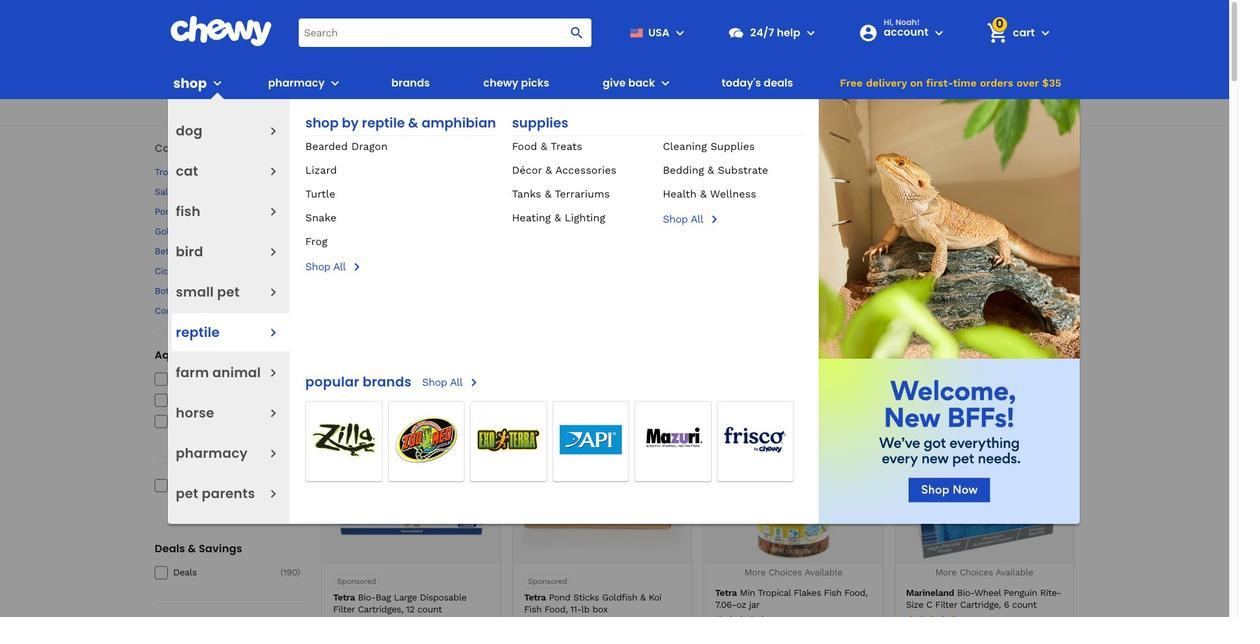 Task type: describe. For each thing, give the bounding box(es) containing it.
shop all for top shop all link
[[663, 213, 704, 225]]

Product search field
[[299, 19, 592, 47]]

& up the health & wellness
[[708, 164, 715, 177]]

saltwater fish shop image
[[480, 188, 546, 255]]

( 1013
[[277, 246, 297, 257]]

egift
[[501, 104, 527, 120]]

tetra for min tropical flakes fish food, 7.06-oz jar
[[716, 588, 737, 598]]

terrariums
[[555, 188, 610, 200]]

today's deals
[[722, 75, 794, 91]]

deals link
[[173, 567, 267, 579]]

shop
[[173, 74, 207, 92]]

101
[[285, 266, 297, 277]]

brands link
[[386, 67, 435, 99]]

zilla image
[[306, 402, 382, 478]]

api image
[[553, 402, 629, 478]]

0 horizontal spatial goldfish
[[155, 226, 190, 237]]

0
[[997, 15, 1004, 32]]

( 1272
[[276, 206, 297, 217]]

horse link
[[176, 399, 214, 428]]

deals for deals link
[[173, 568, 197, 578]]

animal
[[212, 364, 261, 382]]

& down the tanks & terrariums link
[[555, 212, 561, 224]]

2 horizontal spatial type
[[429, 157, 469, 179]]

health & wellness
[[663, 188, 757, 200]]

( 190 )
[[281, 568, 300, 578]]

back
[[629, 75, 656, 91]]

chewy picks link
[[478, 67, 555, 99]]

0 horizontal spatial betta fish shop link
[[155, 245, 267, 257]]

bearded dragon link
[[306, 140, 388, 153]]

mmp reptile - mazuri image
[[636, 402, 711, 478]]

picks
[[521, 75, 550, 91]]

reptile
[[362, 114, 405, 132]]

décor & accessories
[[512, 164, 617, 177]]

account menu image
[[932, 25, 948, 41]]

reptile menu image
[[265, 324, 282, 341]]

reptile link
[[176, 318, 220, 347]]

all for the bottommost shop all link
[[450, 376, 463, 389]]

0 horizontal spatial betta fish shop
[[155, 246, 222, 257]]

tropical inside min tropical flakes fish food, 7.06-oz jar
[[758, 588, 791, 598]]

shop down goldfish shop link
[[200, 246, 222, 257]]

feeder
[[189, 286, 218, 296]]

first-
[[927, 77, 954, 89]]

frisco image
[[718, 402, 794, 478]]

farm animal
[[176, 364, 261, 382]]

noah!
[[896, 16, 920, 27]]

tetra for bio-bag large disposable filter cartridges, 12 count
[[333, 593, 355, 603]]

every
[[249, 501, 268, 510]]

shop up goldfish shop
[[179, 206, 201, 217]]

substrate
[[718, 164, 769, 177]]

0 horizontal spatial cichlid link
[[155, 265, 267, 277]]

bedding & substrate link
[[663, 164, 769, 177]]

décor & accessories link
[[512, 164, 617, 177]]

coral & shrimp link inside list
[[872, 188, 940, 270]]

marineland
[[907, 588, 955, 598]]

min
[[740, 588, 756, 598]]

( for 1272
[[276, 206, 279, 217]]

menu image for shop popup button
[[210, 75, 225, 91]]

give back link
[[598, 67, 656, 99]]

extra
[[203, 501, 221, 510]]

shop all for the middle shop all link
[[306, 261, 346, 273]]

cat
[[176, 162, 198, 181]]

1 vertical spatial pharmacy menu image
[[265, 445, 282, 462]]

) for ( 190 )
[[297, 568, 300, 578]]

lb
[[582, 604, 590, 615]]

pet parents menu image
[[265, 486, 282, 502]]

autoship
[[188, 481, 229, 492]]

count inside bio-bag large disposable filter cartridges, 12 count
[[418, 604, 442, 615]]

0 vertical spatial type
[[400, 143, 416, 152]]

( for 1013
[[277, 246, 280, 257]]

1153 link
[[278, 226, 300, 238]]

koi
[[649, 593, 662, 603]]

bio- for wheel
[[958, 588, 975, 598]]

( 19
[[286, 306, 297, 316]]

pet inside small pet link
[[217, 283, 240, 302]]

health
[[663, 188, 697, 200]]

chewy home image
[[170, 16, 272, 46]]

& inside pond sticks goldfish & koi fish food, 11-lb box
[[641, 593, 646, 603]]

fish
[[176, 202, 201, 221]]

all for the middle shop all link
[[333, 261, 346, 273]]

food & treats link
[[512, 140, 583, 153]]

snake link
[[306, 212, 337, 224]]

shrimp inside list
[[907, 259, 938, 269]]

sticks
[[574, 593, 599, 603]]

0 vertical spatial freshwater
[[191, 167, 238, 177]]

( up horse menu icon
[[274, 374, 276, 384]]

bird
[[176, 243, 203, 261]]

shop down health on the right of page
[[663, 213, 688, 225]]

bird link
[[176, 237, 203, 266]]

goldfish shop
[[155, 226, 215, 237]]

1 vertical spatial shop by fish type
[[321, 157, 469, 179]]

0 vertical spatial pharmacy menu image
[[328, 75, 343, 91]]

bird menu image
[[265, 244, 282, 260]]

0 horizontal spatial coral & shrimp link
[[155, 305, 267, 317]]

0 horizontal spatial type
[[212, 348, 239, 363]]

heating & lighting
[[512, 212, 606, 224]]

tetra for pond sticks goldfish & koi fish food, 11-lb box
[[524, 593, 546, 603]]

choices for wheel
[[960, 567, 994, 578]]

lizard
[[306, 164, 337, 177]]

menu image for usa dropdown button
[[673, 25, 689, 41]]

shop down bearded dragon link
[[321, 157, 363, 179]]

shop down tropical freshwater shop link
[[219, 187, 241, 197]]

tanks & terrariums
[[512, 188, 610, 200]]

& inside list
[[899, 259, 905, 269]]

freshwater link
[[173, 373, 267, 385]]

cichlid image
[[795, 188, 861, 255]]

11-
[[571, 604, 582, 615]]

cartridge,
[[961, 599, 1002, 610]]

24/7 help link
[[723, 17, 801, 49]]

cart
[[1014, 25, 1036, 40]]

fish menu image
[[265, 203, 282, 220]]

farm animal menu image
[[265, 365, 282, 381]]

12
[[406, 604, 415, 615]]

pharmacy link for bottommost pharmacy menu icon
[[176, 439, 248, 468]]

2 vertical spatial by
[[367, 157, 388, 179]]

time
[[954, 77, 977, 89]]

save
[[172, 501, 189, 510]]

1743
[[279, 395, 297, 406]]

delivery
[[867, 77, 908, 89]]

shop all for the bottommost shop all link
[[422, 376, 463, 389]]

( for 3068
[[273, 167, 276, 177]]

aquarium
[[155, 348, 210, 363]]

0 vertical spatial betta
[[155, 246, 177, 257]]

$20 egift card with $49+ first order* use welcome
[[478, 104, 752, 120]]

usa button
[[625, 17, 689, 49]]

saltwater
[[155, 187, 195, 197]]

$35
[[1043, 77, 1062, 89]]

$49+
[[583, 104, 611, 120]]

fish inside pond sticks goldfish & koi fish food, 11-lb box
[[524, 604, 542, 615]]

& right health on the right of page
[[701, 188, 707, 200]]

0 vertical spatial pharmacy
[[268, 75, 325, 91]]

0 vertical spatial shop all link
[[663, 212, 804, 227]]

bottom
[[155, 286, 186, 296]]

shop left cat menu image on the left top of the page
[[241, 167, 263, 177]]

décor
[[512, 164, 542, 177]]

1 vertical spatial freshwater
[[173, 374, 221, 384]]

help menu image
[[804, 25, 819, 41]]

cat menu image
[[265, 163, 282, 180]]

orders
[[981, 77, 1014, 89]]

shop by reptile & amphibian link
[[306, 114, 496, 136]]

coral inside list
[[874, 259, 896, 269]]

brands
[[392, 75, 430, 91]]

food & treats
[[512, 140, 583, 153]]

shop right brands
[[422, 376, 447, 389]]

box
[[593, 604, 608, 615]]

( for 19
[[286, 306, 289, 316]]



Task type: vqa. For each thing, say whether or not it's contained in the screenshot.


Task type: locate. For each thing, give the bounding box(es) containing it.
0 vertical spatial goldfish
[[155, 226, 190, 237]]

on
[[911, 77, 924, 89], [237, 501, 246, 510]]

turtle
[[306, 188, 336, 200]]

1 horizontal spatial shop all
[[422, 376, 463, 389]]

small
[[176, 283, 214, 302]]

2422
[[277, 187, 297, 197]]

by up bearded dragon link
[[342, 114, 359, 132]]

1 vertical spatial pond
[[549, 593, 571, 603]]

$20 egift card with $49+ first order* use welcome link
[[0, 99, 1230, 126]]

shop all link down wellness
[[663, 212, 804, 227]]

more choices available for tropical
[[745, 567, 843, 578]]

1 vertical spatial pharmacy link
[[176, 439, 248, 468]]

& down bottom feeder
[[180, 306, 185, 316]]

1 horizontal spatial pharmacy link
[[263, 67, 325, 99]]

give back menu image
[[658, 75, 674, 91]]

bio-
[[958, 588, 975, 598], [358, 593, 376, 603]]

hi, noah! account
[[884, 16, 929, 39]]

( down ( 47
[[286, 306, 289, 316]]

menu image inside usa dropdown button
[[673, 25, 689, 41]]

amphibian
[[422, 114, 496, 132]]

0 horizontal spatial pharmacy
[[176, 444, 248, 463]]

jar
[[750, 599, 760, 610]]

shop up bearded at the left top
[[306, 114, 339, 132]]

pharmacy
[[268, 75, 325, 91], [176, 444, 248, 463]]

shrimp down small pet
[[188, 306, 219, 316]]

supplies
[[711, 140, 755, 153]]

order!
[[270, 501, 292, 510]]

1 horizontal spatial on
[[911, 77, 924, 89]]

fish
[[321, 143, 336, 152], [382, 143, 397, 152], [392, 157, 425, 179], [198, 187, 216, 197], [180, 246, 197, 257], [347, 259, 364, 269], [824, 588, 842, 598], [524, 604, 542, 615]]

2 vertical spatial all
[[450, 376, 463, 389]]

rite-
[[1041, 588, 1062, 598]]

1 horizontal spatial pharmacy
[[268, 75, 325, 91]]

0 horizontal spatial on
[[237, 501, 246, 510]]

0 vertical spatial coral & shrimp
[[874, 259, 938, 269]]

coral & shrimp image
[[873, 188, 939, 255]]

2422 link
[[274, 186, 300, 198]]

available up the penguin
[[996, 567, 1034, 578]]

african
[[173, 428, 203, 439]]

available for penguin
[[996, 567, 1034, 578]]

pet
[[217, 283, 240, 302], [176, 485, 199, 503]]

0 horizontal spatial shrimp
[[188, 306, 219, 316]]

freshwater up saltwater fish shop link
[[191, 167, 238, 177]]

2 ) from the top
[[297, 374, 300, 384]]

1 vertical spatial pharmacy
[[176, 444, 248, 463]]

0 vertical spatial betta fish shop
[[155, 246, 222, 257]]

pharmacy down "marine, reef, or african cichlid tanks" at the bottom left of the page
[[176, 444, 248, 463]]

filter inside bio-wheel penguin rite- size c filter cartridge, 6 count
[[936, 599, 958, 610]]

1 vertical spatial tropical
[[758, 588, 791, 598]]

bio- inside bio-wheel penguin rite- size c filter cartridge, 6 count
[[958, 588, 975, 598]]

( right small pet menu image
[[285, 286, 287, 296]]

give back
[[603, 75, 656, 91]]

fish inside min tropical flakes fish food, 7.06-oz jar
[[824, 588, 842, 598]]

0 horizontal spatial cichlid
[[155, 266, 184, 277]]

filter right c
[[936, 599, 958, 610]]

1 horizontal spatial sponsored
[[528, 577, 568, 587]]

menu image right usa
[[673, 25, 689, 41]]

by down reptile at the top left of page
[[372, 143, 380, 152]]

betta down frog
[[322, 259, 344, 269]]

1 vertical spatial )
[[297, 374, 300, 384]]

shop all link up zoo med image
[[422, 375, 482, 391]]

chewy support image
[[728, 24, 745, 41]]

give
[[603, 75, 626, 91]]

marine, reef, or african cichlid tanks link
[[173, 416, 267, 439]]

1153
[[281, 226, 297, 237]]

count down the penguin
[[1013, 599, 1037, 610]]

pharmacy link up the dog menu icon on the left
[[263, 67, 325, 99]]

0 horizontal spatial tetra
[[333, 593, 355, 603]]

chewy picks
[[484, 75, 550, 91]]

1 vertical spatial coral & shrimp link
[[155, 305, 267, 317]]

0 horizontal spatial available
[[805, 567, 843, 578]]

1 horizontal spatial cichlid link
[[794, 188, 862, 270]]

1 vertical spatial coral
[[155, 306, 177, 316]]

pet inside pet parents link
[[176, 485, 199, 503]]

0 vertical spatial on
[[911, 77, 924, 89]]

more up marineland at the right bottom of page
[[936, 567, 957, 578]]

shop all right brands
[[422, 376, 463, 389]]

food, right flakes
[[845, 588, 868, 598]]

choices up min tropical flakes fish food, 7.06-oz jar
[[769, 567, 803, 578]]

sponsored up "bag"
[[337, 577, 376, 587]]

shop down 'betta fish shop' image
[[367, 259, 389, 269]]

food, inside min tropical flakes fish food, 7.06-oz jar
[[845, 588, 868, 598]]

coral & shrimp link
[[872, 188, 940, 270], [155, 305, 267, 317]]

2 horizontal spatial cichlid
[[813, 259, 842, 269]]

all for top shop all link
[[691, 213, 704, 225]]

cart menu image
[[1038, 25, 1054, 41]]

1 more choices available from the left
[[745, 567, 843, 578]]

small pet link
[[176, 278, 240, 307]]

shop by fish type down reptile at the top left of page
[[350, 143, 416, 152]]

1 vertical spatial betta fish shop
[[322, 259, 389, 269]]

1 horizontal spatial more
[[936, 567, 957, 578]]

1 horizontal spatial menu image
[[673, 25, 689, 41]]

1 horizontal spatial coral & shrimp
[[874, 259, 938, 269]]

bearded dragon
[[306, 140, 388, 153]]

sponsored for bio-
[[337, 577, 376, 587]]

pond shop image
[[637, 188, 703, 255]]

tetra left "bag"
[[333, 593, 355, 603]]

more for min
[[745, 567, 766, 578]]

bio- inside bio-bag large disposable filter cartridges, 12 count
[[358, 593, 376, 603]]

lizard link
[[306, 164, 337, 177]]

$20
[[478, 104, 498, 120]]

47
[[287, 286, 297, 296]]

& right 'food'
[[541, 140, 548, 153]]

0 vertical spatial pond
[[155, 206, 176, 217]]

size
[[907, 599, 924, 610]]

deals down save
[[155, 542, 185, 557]]

0 vertical spatial shrimp
[[907, 259, 938, 269]]

c
[[927, 599, 933, 610]]

0 horizontal spatial all
[[333, 261, 346, 273]]

dog menu image
[[265, 123, 282, 139]]

pharmacy up the dog menu icon on the left
[[268, 75, 325, 91]]

account
[[884, 24, 929, 39]]

shop by fish type down dragon
[[321, 157, 469, 179]]

pharmacy menu image up bearded at the left top
[[328, 75, 343, 91]]

free delivery on first-time orders over $35 button
[[837, 67, 1066, 99]]

oz
[[737, 599, 747, 610]]

food, inside pond sticks goldfish & koi fish food, 11-lb box
[[545, 604, 568, 615]]

1 vertical spatial coral & shrimp
[[155, 306, 219, 316]]

bio-wheel penguin rite- size c filter cartridge, 6 count
[[907, 588, 1062, 610]]

1 more from the left
[[745, 567, 766, 578]]

goldfish up "box"
[[602, 593, 638, 603]]

large
[[394, 593, 417, 603]]

0 vertical spatial shop all
[[663, 213, 704, 225]]

deals down deals & savings
[[173, 568, 197, 578]]

1 vertical spatial pet
[[176, 485, 199, 503]]

2 horizontal spatial all
[[691, 213, 704, 225]]

goldfish inside pond sticks goldfish & koi fish food, 11-lb box
[[602, 593, 638, 603]]

0 vertical spatial tropical
[[155, 167, 188, 177]]

1 horizontal spatial betta fish shop
[[322, 259, 389, 269]]

shop down pond shop link
[[193, 226, 215, 237]]

zoo med image
[[389, 402, 464, 478]]

0 vertical spatial pet
[[217, 283, 240, 302]]

betta fish shop down goldfish shop
[[155, 246, 222, 257]]

all down health & wellness link
[[691, 213, 704, 225]]

0 horizontal spatial menu image
[[210, 75, 225, 91]]

coral & shrimp down bottom feeder
[[155, 306, 219, 316]]

available up flakes
[[805, 567, 843, 578]]

all up zoo med image
[[450, 376, 463, 389]]

penguin
[[1004, 588, 1038, 598]]

food,
[[845, 588, 868, 598], [545, 604, 568, 615]]

small pet menu image
[[265, 284, 282, 301]]

1 ) from the top
[[297, 266, 300, 277]]

1 sponsored from the left
[[337, 577, 376, 587]]

bio- for bag
[[358, 593, 376, 603]]

1013
[[280, 246, 297, 257]]

2 choices from the left
[[960, 567, 994, 578]]

bottom feeder image
[[716, 188, 782, 255]]

menu image
[[673, 25, 689, 41], [210, 75, 225, 91]]

tetra left "sticks"
[[524, 593, 546, 603]]

1 vertical spatial shop all link
[[306, 259, 496, 275]]

count
[[1013, 599, 1037, 610], [418, 604, 442, 615]]

& left the koi
[[641, 593, 646, 603]]

by down dragon
[[367, 157, 388, 179]]

tropical up the saltwater
[[155, 167, 188, 177]]

on right 5% at the left
[[237, 501, 246, 510]]

type up farm animal
[[212, 348, 239, 363]]

shop all link down 'betta fish shop' image
[[306, 259, 496, 275]]

pond shop link
[[155, 206, 267, 218]]

& right reptile at the top left of page
[[408, 114, 419, 132]]

3 ) from the top
[[297, 568, 300, 578]]

2 sponsored from the left
[[528, 577, 568, 587]]

horse menu image
[[265, 405, 282, 422]]

pond for sticks
[[549, 593, 571, 603]]

deals inside deals link
[[173, 568, 197, 578]]

( down 2422
[[276, 206, 279, 217]]

2 vertical spatial shop all link
[[422, 375, 482, 391]]

on inside button
[[911, 77, 924, 89]]

goldfish shop link
[[155, 226, 267, 238]]

& left savings
[[188, 542, 196, 557]]

sponsored for pond
[[528, 577, 568, 587]]

cichlid down cichlid image
[[813, 259, 842, 269]]

items image
[[986, 21, 1009, 44]]

menu image right shop
[[210, 75, 225, 91]]

pond shop
[[155, 206, 201, 217]]

1 vertical spatial goldfish
[[602, 593, 638, 603]]

deals right today's
[[764, 75, 794, 91]]

1 choices from the left
[[769, 567, 803, 578]]

popular
[[306, 373, 360, 392]]

today's
[[722, 75, 762, 91]]

( for 47
[[285, 286, 287, 296]]

reptile
[[176, 323, 220, 342]]

2 more choices available from the left
[[936, 567, 1034, 578]]

shrimp down coral & shrimp image on the right of page
[[907, 259, 938, 269]]

0 horizontal spatial pharmacy link
[[176, 439, 248, 468]]

sponsored up pond sticks goldfish & koi fish food, 11-lb box
[[528, 577, 568, 587]]

submit search image
[[570, 25, 585, 41]]

0 vertical spatial shop by fish type
[[350, 143, 416, 152]]

0 vertical spatial coral & shrimp link
[[872, 188, 940, 270]]

2 vertical spatial shop all
[[422, 376, 463, 389]]

1 horizontal spatial pharmacy menu image
[[328, 75, 343, 91]]

bio- up cartridge,
[[958, 588, 975, 598]]

0 horizontal spatial pharmacy menu image
[[265, 445, 282, 462]]

pharmacy link down "marine, reef, or african cichlid tanks" at the bottom left of the page
[[176, 439, 248, 468]]

0 horizontal spatial sponsored
[[337, 577, 376, 587]]

betta fish shop image
[[322, 188, 388, 255]]

0 vertical spatial pharmacy link
[[263, 67, 325, 99]]

coral & shrimp down coral & shrimp image on the right of page
[[874, 259, 938, 269]]

tanks & terrariums link
[[512, 188, 610, 200]]

1 horizontal spatial food,
[[845, 588, 868, 598]]

deals inside "today's deals" link
[[764, 75, 794, 91]]

deals for deals & savings
[[155, 542, 185, 557]]

available
[[805, 567, 843, 578], [996, 567, 1034, 578]]

choices for tropical
[[769, 567, 803, 578]]

snake
[[306, 212, 337, 224]]

0 horizontal spatial coral & shrimp
[[155, 306, 219, 316]]

7.06-
[[716, 599, 737, 610]]

filter inside bio-bag large disposable filter cartridges, 12 count
[[333, 604, 355, 615]]

pond for shop
[[155, 206, 176, 217]]

filter left "cartridges,"
[[333, 604, 355, 615]]

betta fish shop link
[[321, 188, 389, 270], [155, 245, 267, 257]]

freshwater down "aquarium type"
[[173, 374, 221, 384]]

goldfish shop image
[[558, 188, 625, 255]]

0 horizontal spatial shop all
[[306, 261, 346, 273]]

betta inside list
[[322, 259, 344, 269]]

& right décor on the left top of the page
[[546, 164, 553, 177]]

pharmacy menu image
[[328, 75, 343, 91], [265, 445, 282, 462]]

today's deals link
[[717, 67, 799, 99]]

0 horizontal spatial pond
[[155, 206, 176, 217]]

count down disposable on the left bottom of the page
[[418, 604, 442, 615]]

1 horizontal spatial coral
[[874, 259, 896, 269]]

by inside site banner
[[342, 114, 359, 132]]

food, left the 11-
[[545, 604, 568, 615]]

( 47
[[285, 286, 297, 296]]

( down 1153 link
[[277, 246, 280, 257]]

brands
[[363, 373, 412, 392]]

type down amphibian
[[429, 157, 469, 179]]

1 vertical spatial by
[[372, 143, 380, 152]]

goldfish down "pond shop"
[[155, 226, 190, 237]]

0 horizontal spatial choices
[[769, 567, 803, 578]]

betta fish shop inside list
[[322, 259, 389, 269]]

betta fish shop down 'betta fish shop' image
[[322, 259, 389, 269]]

fish inside list
[[347, 259, 364, 269]]

bio- up "cartridges,"
[[358, 593, 376, 603]]

0 horizontal spatial betta
[[155, 246, 177, 257]]

0 vertical spatial food,
[[845, 588, 868, 598]]

Search text field
[[299, 19, 592, 47]]

pond sticks goldfish & koi fish food, 11-lb box
[[524, 593, 662, 615]]

0 horizontal spatial filter
[[333, 604, 355, 615]]

1 horizontal spatial pet
[[217, 283, 240, 302]]

1 horizontal spatial coral & shrimp link
[[872, 188, 940, 270]]

filter
[[936, 599, 958, 610], [333, 604, 355, 615]]

chewy
[[484, 75, 519, 91]]

cichlid inside "marine, reef, or african cichlid tanks"
[[206, 428, 235, 439]]

cichlid down reef,
[[206, 428, 235, 439]]

help
[[777, 25, 801, 40]]

small pet
[[176, 283, 240, 302]]

1 horizontal spatial type
[[400, 143, 416, 152]]

1 available from the left
[[805, 567, 843, 578]]

1 horizontal spatial pond
[[549, 593, 571, 603]]

usa
[[649, 25, 670, 40]]

pharmacy link for topmost pharmacy menu icon
[[263, 67, 325, 99]]

pet left extra
[[176, 485, 199, 503]]

2 more from the left
[[936, 567, 957, 578]]

parents
[[202, 485, 255, 503]]

dog link
[[176, 116, 203, 145]]

cichlid inside list
[[813, 259, 842, 269]]

shop right fish link
[[350, 143, 369, 152]]

( right deals link
[[281, 568, 283, 578]]

24/7
[[751, 25, 775, 40]]

2 vertical spatial )
[[297, 568, 300, 578]]

0 horizontal spatial bio-
[[358, 593, 376, 603]]

list
[[321, 188, 1075, 294]]

welcome
[[698, 104, 752, 120]]

0 horizontal spatial coral
[[155, 306, 177, 316]]

2 vertical spatial type
[[212, 348, 239, 363]]

shop inside list
[[367, 259, 389, 269]]

more choices available up flakes
[[745, 567, 843, 578]]

cleaning
[[663, 140, 707, 153]]

pet parents link
[[176, 479, 255, 509]]

1 vertical spatial betta
[[322, 259, 344, 269]]

more choices available up wheel
[[936, 567, 1034, 578]]

shop all down frog link at the top of page
[[306, 261, 346, 273]]

over
[[1017, 77, 1040, 89]]

2 vertical spatial deals
[[173, 568, 197, 578]]

1 vertical spatial food,
[[545, 604, 568, 615]]

all right "101 )"
[[333, 261, 346, 273]]

coral down bottom
[[155, 306, 177, 316]]

pond inside pond sticks goldfish & koi fish food, 11-lb box
[[549, 593, 571, 603]]

type down shop by reptile & amphibian link
[[400, 143, 416, 152]]

1 horizontal spatial cichlid
[[206, 428, 235, 439]]

exo terra image
[[471, 402, 547, 478]]

disposable
[[420, 593, 467, 603]]

1 horizontal spatial more choices available
[[936, 567, 1034, 578]]

min tropical flakes fish food, 7.06-oz jar
[[716, 588, 868, 610]]

choices up wheel
[[960, 567, 994, 578]]

heating
[[512, 212, 551, 224]]

tropical inside tropical freshwater shop link
[[155, 167, 188, 177]]

) for ( 2595 )
[[297, 374, 300, 384]]

shop down frog
[[306, 261, 331, 273]]

more for bio-
[[936, 567, 957, 578]]

on left first-
[[911, 77, 924, 89]]

list containing betta fish shop
[[321, 188, 1075, 294]]

count inside bio-wheel penguin rite- size c filter cartridge, 6 count
[[1013, 599, 1037, 610]]

1272
[[279, 206, 297, 217]]

1 horizontal spatial filter
[[936, 599, 958, 610]]

0 vertical spatial by
[[342, 114, 359, 132]]

available for flakes
[[805, 567, 843, 578]]

supplies
[[512, 114, 569, 132]]

free
[[841, 77, 863, 89]]

site banner
[[0, 0, 1230, 524]]

pond up the 11-
[[549, 593, 571, 603]]

0 horizontal spatial count
[[418, 604, 442, 615]]

1 horizontal spatial betta fish shop link
[[321, 188, 389, 270]]

1 vertical spatial shrimp
[[188, 306, 219, 316]]

0 horizontal spatial more choices available
[[745, 567, 843, 578]]

101 )
[[285, 266, 300, 277]]

cichlid up bottom
[[155, 266, 184, 277]]

0 horizontal spatial tropical
[[155, 167, 188, 177]]

0 horizontal spatial food,
[[545, 604, 568, 615]]

pharmacy menu image down horse menu icon
[[265, 445, 282, 462]]

1 vertical spatial menu image
[[210, 75, 225, 91]]

tropical up jar
[[758, 588, 791, 598]]

1 horizontal spatial tropical
[[758, 588, 791, 598]]

coral down coral & shrimp image on the right of page
[[874, 259, 896, 269]]

2 available from the left
[[996, 567, 1034, 578]]

1 vertical spatial type
[[429, 157, 469, 179]]

)
[[297, 266, 300, 277], [297, 374, 300, 384], [297, 568, 300, 578]]

1 vertical spatial deals
[[155, 542, 185, 557]]

saltwater fish shop link
[[155, 186, 267, 198]]

1 horizontal spatial goldfish
[[602, 593, 638, 603]]

tropical freshwater shop link
[[155, 166, 267, 178]]

tetra
[[716, 588, 737, 598], [333, 593, 355, 603], [524, 593, 546, 603]]

& right tanks
[[545, 188, 552, 200]]

accessories
[[556, 164, 617, 177]]

menu image inside shop popup button
[[210, 75, 225, 91]]

pond down the saltwater
[[155, 206, 176, 217]]

betta down goldfish shop
[[155, 246, 177, 257]]

more choices available for wheel
[[936, 567, 1034, 578]]

dog
[[176, 122, 203, 140]]

pet right small
[[217, 283, 240, 302]]

1 horizontal spatial tetra
[[524, 593, 546, 603]]

( up the 2422 link
[[273, 167, 276, 177]]

supplies link
[[512, 114, 804, 136]]

1 horizontal spatial available
[[996, 567, 1034, 578]]

health & wellness link
[[663, 188, 757, 200]]

2 horizontal spatial tetra
[[716, 588, 737, 598]]

bottom feeder link
[[155, 285, 267, 297]]

shop all down health on the right of page
[[663, 213, 704, 225]]

marine,
[[173, 416, 204, 427]]

fish link
[[176, 197, 201, 226]]

0 vertical spatial deals
[[764, 75, 794, 91]]

& down coral & shrimp image on the right of page
[[899, 259, 905, 269]]



